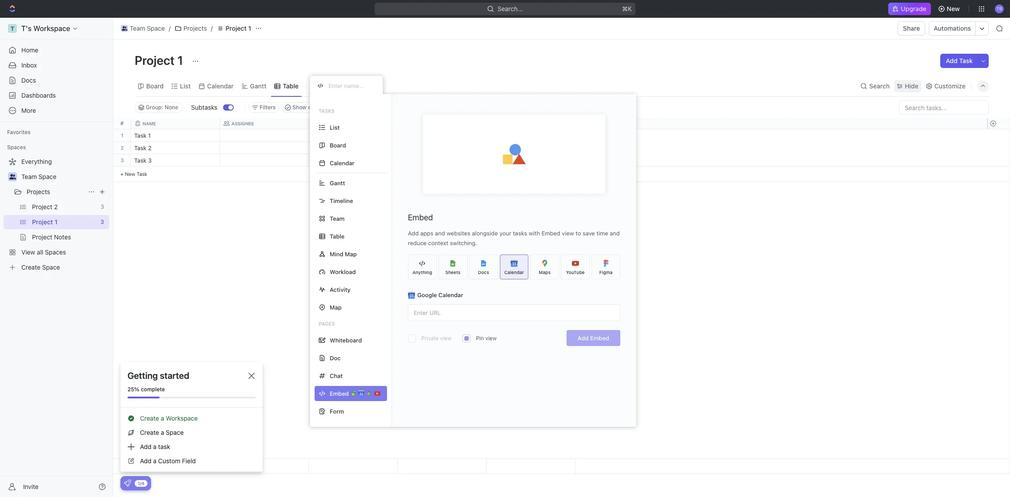 Task type: vqa. For each thing, say whether or not it's contained in the screenshot.
2 to the right
yes



Task type: describe. For each thing, give the bounding box(es) containing it.
row group containing ‎task 1
[[131, 129, 576, 182]]

add a task
[[140, 443, 170, 451]]

a for space
[[161, 429, 164, 436]]

hide
[[905, 82, 919, 90]]

0 horizontal spatial table
[[283, 82, 299, 90]]

#
[[120, 120, 124, 127]]

user group image inside tree
[[9, 174, 16, 180]]

new for new task
[[125, 171, 135, 177]]

calendar left maps
[[504, 270, 524, 275]]

‎task for ‎task 1
[[134, 132, 147, 139]]

press space to select this row. row containing ‎task 1
[[131, 129, 576, 143]]

⌘k
[[622, 5, 632, 12]]

search
[[869, 82, 890, 90]]

do for 3
[[322, 158, 330, 164]]

websites
[[447, 230, 470, 237]]

0 vertical spatial list
[[180, 82, 191, 90]]

search...
[[498, 5, 523, 12]]

anything
[[413, 270, 432, 275]]

embed inside add apps and websites alongside your tasks with embed view to save time and reduce context switching.
[[542, 230, 560, 237]]

calendar up timeline
[[330, 159, 355, 166]]

share button
[[898, 21, 926, 36]]

doc
[[330, 354, 341, 362]]

view button
[[310, 76, 339, 96]]

search button
[[858, 80, 893, 92]]

close image
[[248, 373, 255, 379]]

subtasks
[[191, 104, 217, 111]]

row inside grid
[[131, 118, 576, 129]]

your
[[500, 230, 511, 237]]

0 vertical spatial project 1
[[226, 24, 251, 32]]

show
[[293, 104, 307, 111]]

switching.
[[450, 240, 477, 247]]

0 vertical spatial team space link
[[119, 23, 167, 34]]

add for add task
[[946, 57, 958, 64]]

press space to select this row. row containing 3
[[113, 154, 131, 167]]

private
[[421, 335, 439, 342]]

context
[[428, 240, 448, 247]]

task
[[158, 443, 170, 451]]

automations button
[[930, 22, 976, 35]]

0 horizontal spatial embed
[[408, 213, 433, 222]]

tasks
[[319, 108, 335, 114]]

0 vertical spatial project
[[226, 24, 247, 32]]

task 3
[[134, 157, 152, 164]]

25%
[[128, 386, 139, 393]]

favorites
[[7, 129, 31, 136]]

press space to select this row. row containing ‎task 2
[[131, 142, 576, 156]]

team space inside "sidebar" navigation
[[21, 173, 56, 180]]

2 vertical spatial space
[[166, 429, 184, 436]]

dashboards link
[[4, 88, 109, 103]]

0 horizontal spatial 3
[[121, 157, 124, 163]]

new button
[[935, 2, 965, 16]]

to for task 3
[[314, 158, 321, 164]]

do for 1
[[322, 133, 330, 139]]

user group image inside team space link
[[122, 26, 127, 31]]

form
[[330, 408, 344, 415]]

1/4
[[138, 481, 144, 486]]

pin
[[476, 335, 484, 342]]

apps
[[420, 230, 433, 237]]

task for new task
[[137, 171, 147, 177]]

1 2 3
[[121, 132, 124, 163]]

customize button
[[923, 80, 968, 92]]

row group containing 1 2 3
[[113, 129, 131, 182]]

dashboards
[[21, 92, 56, 99]]

sidebar navigation
[[0, 18, 113, 497]]

1 horizontal spatial list
[[330, 124, 340, 131]]

home
[[21, 46, 38, 54]]

a for workspace
[[161, 415, 164, 422]]

space inside tree
[[38, 173, 56, 180]]

task for add task
[[959, 57, 973, 64]]

list link
[[178, 80, 191, 92]]

add apps and websites alongside your tasks with embed view to save time and reduce context switching.
[[408, 230, 620, 247]]

add for add embed
[[578, 335, 589, 342]]

show closed
[[293, 104, 325, 111]]

chat
[[330, 372, 343, 379]]

activity
[[330, 286, 351, 293]]

Enter name... field
[[328, 82, 376, 90]]

tasks
[[513, 230, 527, 237]]

calendar up 'subtasks' button
[[207, 82, 234, 90]]

1 vertical spatial project 1
[[135, 53, 186, 68]]

to do for ‎task 1
[[314, 133, 330, 139]]

docs link
[[4, 73, 109, 88]]

invite
[[23, 483, 39, 490]]

‎task 2
[[134, 144, 152, 152]]

customize
[[935, 82, 966, 90]]

Search tasks... text field
[[900, 101, 988, 114]]

google
[[417, 292, 437, 299]]

to do cell for ‎task 1
[[309, 129, 398, 141]]

0 horizontal spatial project
[[135, 53, 175, 68]]

pin view
[[476, 335, 497, 342]]

subtasks button
[[188, 100, 223, 115]]

save
[[583, 230, 595, 237]]

sheets
[[445, 270, 461, 275]]

tree inside "sidebar" navigation
[[4, 155, 109, 275]]

1 inside 1 2 3
[[121, 132, 123, 138]]

to for ‎task 2
[[314, 145, 321, 151]]

create a workspace
[[140, 415, 198, 422]]

spaces
[[7, 144, 26, 151]]

with
[[529, 230, 540, 237]]

gantt link
[[248, 80, 266, 92]]

Enter URL text field
[[408, 305, 620, 321]]

figma
[[599, 270, 613, 275]]

do for 2
[[322, 145, 330, 151]]

view for pin view
[[485, 335, 497, 342]]

pages
[[319, 321, 335, 327]]

1 horizontal spatial team space
[[130, 24, 165, 32]]

a for custom
[[153, 457, 157, 465]]

1 horizontal spatial space
[[147, 24, 165, 32]]

whiteboard
[[330, 337, 362, 344]]

view
[[321, 82, 336, 90]]

2 for ‎task
[[148, 144, 152, 152]]

add task button
[[941, 54, 978, 68]]

hide button
[[894, 80, 921, 92]]

add task
[[946, 57, 973, 64]]

project 1 link
[[215, 23, 253, 34]]

reduce
[[408, 240, 427, 247]]

view inside add apps and websites alongside your tasks with embed view to save time and reduce context switching.
[[562, 230, 574, 237]]

calendar down sheets
[[438, 292, 463, 299]]

getting
[[128, 371, 158, 381]]

youtube
[[566, 270, 585, 275]]

private view
[[421, 335, 452, 342]]



Task type: locate. For each thing, give the bounding box(es) containing it.
0 horizontal spatial and
[[435, 230, 445, 237]]

new inside new button
[[947, 5, 960, 12]]

map right mind
[[345, 250, 357, 258]]

docs right sheets
[[478, 270, 489, 275]]

3 down ‎task 2
[[148, 157, 152, 164]]

1 vertical spatial map
[[330, 304, 342, 311]]

0 horizontal spatial projects link
[[27, 185, 84, 199]]

space
[[147, 24, 165, 32], [38, 173, 56, 180], [166, 429, 184, 436]]

row
[[131, 118, 576, 129]]

team space
[[130, 24, 165, 32], [21, 173, 56, 180]]

1 vertical spatial embed
[[542, 230, 560, 237]]

add for add a task
[[140, 443, 151, 451]]

3 to do from the top
[[314, 158, 330, 164]]

task down ‎task 2
[[134, 157, 147, 164]]

‎task down ‎task 1
[[134, 144, 147, 152]]

board link
[[144, 80, 164, 92]]

user group image
[[122, 26, 127, 31], [9, 174, 16, 180]]

embed inside button
[[590, 335, 609, 342]]

1 horizontal spatial board
[[330, 142, 346, 149]]

3 do from the top
[[322, 158, 330, 164]]

0 horizontal spatial view
[[440, 335, 452, 342]]

2 vertical spatial to do cell
[[309, 154, 398, 166]]

1 horizontal spatial and
[[610, 230, 620, 237]]

1 vertical spatial ‎task
[[134, 144, 147, 152]]

press space to select this row. row containing 2
[[113, 142, 131, 154]]

0 horizontal spatial 2
[[121, 145, 124, 151]]

0 horizontal spatial team space
[[21, 173, 56, 180]]

1 vertical spatial team space link
[[21, 170, 108, 184]]

a for task
[[153, 443, 157, 451]]

create up create a space at the left bottom of page
[[140, 415, 159, 422]]

2 / from the left
[[211, 24, 213, 32]]

0 horizontal spatial team
[[21, 173, 37, 180]]

workspace
[[166, 415, 198, 422]]

mind map
[[330, 250, 357, 258]]

add embed button
[[567, 330, 620, 346]]

2 horizontal spatial view
[[562, 230, 574, 237]]

add embed
[[578, 335, 609, 342]]

2 horizontal spatial embed
[[590, 335, 609, 342]]

0 vertical spatial docs
[[21, 76, 36, 84]]

view for private view
[[440, 335, 452, 342]]

board left list link
[[146, 82, 164, 90]]

cell
[[220, 129, 309, 141], [398, 129, 487, 141], [220, 142, 309, 154], [398, 142, 487, 154], [220, 154, 309, 166], [398, 154, 487, 166]]

gantt left table link
[[250, 82, 266, 90]]

0 vertical spatial create
[[140, 415, 159, 422]]

a up create a space at the left bottom of page
[[161, 415, 164, 422]]

1 vertical spatial space
[[38, 173, 56, 180]]

1 vertical spatial projects link
[[27, 185, 84, 199]]

to
[[314, 133, 321, 139], [314, 145, 321, 151], [314, 158, 321, 164], [576, 230, 581, 237]]

to for ‎task 1
[[314, 133, 321, 139]]

1 horizontal spatial embed
[[542, 230, 560, 237]]

board down tasks
[[330, 142, 346, 149]]

new down 'task 3'
[[125, 171, 135, 177]]

to inside add apps and websites alongside your tasks with embed view to save time and reduce context switching.
[[576, 230, 581, 237]]

view right pin
[[485, 335, 497, 342]]

share
[[903, 24, 920, 32]]

press space to select this row. row containing task 3
[[131, 154, 576, 168]]

projects
[[184, 24, 207, 32], [27, 188, 50, 196]]

1 horizontal spatial /
[[211, 24, 213, 32]]

1 vertical spatial project
[[135, 53, 175, 68]]

grid
[[113, 118, 1010, 474]]

0 horizontal spatial user group image
[[9, 174, 16, 180]]

1 horizontal spatial map
[[345, 250, 357, 258]]

task inside row group
[[134, 157, 147, 164]]

view left save
[[562, 230, 574, 237]]

1 vertical spatial projects
[[27, 188, 50, 196]]

and
[[435, 230, 445, 237], [610, 230, 620, 237]]

gantt
[[250, 82, 266, 90], [330, 179, 345, 186]]

create for create a space
[[140, 429, 159, 436]]

mind
[[330, 250, 343, 258]]

2 to do cell from the top
[[309, 142, 398, 154]]

started
[[160, 371, 189, 381]]

to do cell for ‎task 2
[[309, 142, 398, 154]]

‎task
[[134, 132, 147, 139], [134, 144, 147, 152]]

1 horizontal spatial table
[[330, 233, 345, 240]]

2 and from the left
[[610, 230, 620, 237]]

add inside add apps and websites alongside your tasks with embed view to save time and reduce context switching.
[[408, 230, 419, 237]]

new for new
[[947, 5, 960, 12]]

1 vertical spatial to do
[[314, 145, 330, 151]]

0 horizontal spatial board
[[146, 82, 164, 90]]

0 vertical spatial space
[[147, 24, 165, 32]]

0 horizontal spatial gantt
[[250, 82, 266, 90]]

2 vertical spatial team
[[330, 215, 345, 222]]

automations
[[934, 24, 971, 32]]

2 horizontal spatial team
[[330, 215, 345, 222]]

1 horizontal spatial gantt
[[330, 179, 345, 186]]

list
[[180, 82, 191, 90], [330, 124, 340, 131]]

2 vertical spatial to do
[[314, 158, 330, 164]]

2 vertical spatial embed
[[590, 335, 609, 342]]

1 ‎task from the top
[[134, 132, 147, 139]]

team space link inside "sidebar" navigation
[[21, 170, 108, 184]]

gantt up timeline
[[330, 179, 345, 186]]

1 do from the top
[[322, 133, 330, 139]]

0 horizontal spatial team space link
[[21, 170, 108, 184]]

complete
[[141, 386, 165, 393]]

a up task
[[161, 429, 164, 436]]

1 vertical spatial user group image
[[9, 174, 16, 180]]

inbox
[[21, 61, 37, 69]]

table up show
[[283, 82, 299, 90]]

1 horizontal spatial 3
[[148, 157, 152, 164]]

maps
[[539, 270, 551, 275]]

1 vertical spatial team
[[21, 173, 37, 180]]

2 ‎task from the top
[[134, 144, 147, 152]]

upgrade
[[901, 5, 927, 12]]

2 horizontal spatial space
[[166, 429, 184, 436]]

0 vertical spatial to do cell
[[309, 129, 398, 141]]

grid containing ‎task 1
[[113, 118, 1010, 474]]

2 create from the top
[[140, 429, 159, 436]]

2 up 'task 3'
[[148, 144, 152, 152]]

to do cell for task 3
[[309, 154, 398, 166]]

0 horizontal spatial docs
[[21, 76, 36, 84]]

google calendar
[[417, 292, 463, 299]]

upgrade link
[[889, 3, 931, 15]]

3 to do cell from the top
[[309, 154, 398, 166]]

25% complete
[[128, 386, 165, 393]]

map down activity
[[330, 304, 342, 311]]

0 horizontal spatial space
[[38, 173, 56, 180]]

favorites button
[[4, 127, 34, 138]]

1 vertical spatial gantt
[[330, 179, 345, 186]]

‎task 1
[[134, 132, 151, 139]]

0 vertical spatial team space
[[130, 24, 165, 32]]

0 vertical spatial gantt
[[250, 82, 266, 90]]

docs
[[21, 76, 36, 84], [478, 270, 489, 275]]

create for create a workspace
[[140, 415, 159, 422]]

show closed button
[[281, 102, 329, 113]]

to do for ‎task 2
[[314, 145, 330, 151]]

map
[[345, 250, 357, 258], [330, 304, 342, 311]]

new task
[[125, 171, 147, 177]]

task up customize
[[959, 57, 973, 64]]

and right time
[[610, 230, 620, 237]]

custom
[[158, 457, 180, 465]]

0 horizontal spatial list
[[180, 82, 191, 90]]

1 create from the top
[[140, 415, 159, 422]]

onboarding checklist button image
[[124, 480, 131, 487]]

field
[[182, 457, 196, 465]]

alongside
[[472, 230, 498, 237]]

docs inside 'link'
[[21, 76, 36, 84]]

list up 'subtasks' button
[[180, 82, 191, 90]]

create a space
[[140, 429, 184, 436]]

list down tasks
[[330, 124, 340, 131]]

team space link
[[119, 23, 167, 34], [21, 170, 108, 184]]

2 inside 1 2 3
[[121, 145, 124, 151]]

projects inside "sidebar" navigation
[[27, 188, 50, 196]]

calendar link
[[205, 80, 234, 92]]

inbox link
[[4, 58, 109, 72]]

1 horizontal spatial view
[[485, 335, 497, 342]]

1 horizontal spatial team
[[130, 24, 145, 32]]

0 horizontal spatial project 1
[[135, 53, 186, 68]]

1 horizontal spatial team space link
[[119, 23, 167, 34]]

0 horizontal spatial projects
[[27, 188, 50, 196]]

0 vertical spatial projects
[[184, 24, 207, 32]]

project
[[226, 24, 247, 32], [135, 53, 175, 68]]

table link
[[281, 80, 299, 92]]

a left task
[[153, 443, 157, 451]]

1 horizontal spatial docs
[[478, 270, 489, 275]]

2
[[148, 144, 152, 152], [121, 145, 124, 151]]

0 vertical spatial to do
[[314, 133, 330, 139]]

1 to do cell from the top
[[309, 129, 398, 141]]

0 vertical spatial team
[[130, 24, 145, 32]]

1 horizontal spatial new
[[947, 5, 960, 12]]

and up context
[[435, 230, 445, 237]]

0 vertical spatial table
[[283, 82, 299, 90]]

tree
[[4, 155, 109, 275]]

team
[[130, 24, 145, 32], [21, 173, 37, 180], [330, 215, 345, 222]]

create
[[140, 415, 159, 422], [140, 429, 159, 436]]

1 horizontal spatial projects
[[184, 24, 207, 32]]

time
[[597, 230, 608, 237]]

to do cell
[[309, 129, 398, 141], [309, 142, 398, 154], [309, 154, 398, 166]]

press space to select this row. row containing 1
[[113, 129, 131, 142]]

add for add apps and websites alongside your tasks with embed view to save time and reduce context switching.
[[408, 230, 419, 237]]

board
[[146, 82, 164, 90], [330, 142, 346, 149]]

view right private
[[440, 335, 452, 342]]

1 vertical spatial task
[[134, 157, 147, 164]]

docs down the inbox
[[21, 76, 36, 84]]

workload
[[330, 268, 356, 275]]

closed
[[308, 104, 325, 111]]

new up automations
[[947, 5, 960, 12]]

team inside tree
[[21, 173, 37, 180]]

1 / from the left
[[169, 24, 171, 32]]

2 vertical spatial do
[[322, 158, 330, 164]]

add for add a custom field
[[140, 457, 151, 465]]

task inside the add task button
[[959, 57, 973, 64]]

0 vertical spatial embed
[[408, 213, 433, 222]]

embed
[[408, 213, 433, 222], [542, 230, 560, 237], [590, 335, 609, 342]]

2 for 1
[[121, 145, 124, 151]]

create up the add a task
[[140, 429, 159, 436]]

to do
[[314, 133, 330, 139], [314, 145, 330, 151], [314, 158, 330, 164]]

timeline
[[330, 197, 353, 204]]

getting started
[[128, 371, 189, 381]]

calendar
[[207, 82, 234, 90], [330, 159, 355, 166], [504, 270, 524, 275], [438, 292, 463, 299]]

0 vertical spatial board
[[146, 82, 164, 90]]

press space to select this row. row
[[113, 129, 131, 142], [131, 129, 576, 143], [113, 142, 131, 154], [131, 142, 576, 156], [113, 154, 131, 167], [131, 154, 576, 168], [131, 459, 576, 474]]

0 vertical spatial user group image
[[122, 26, 127, 31]]

1
[[248, 24, 251, 32], [177, 53, 183, 68], [148, 132, 151, 139], [121, 132, 123, 138]]

‎task for ‎task 2
[[134, 144, 147, 152]]

view button
[[310, 80, 339, 92]]

1 to do from the top
[[314, 133, 330, 139]]

a
[[161, 415, 164, 422], [161, 429, 164, 436], [153, 443, 157, 451], [153, 457, 157, 465]]

1 vertical spatial table
[[330, 233, 345, 240]]

onboarding checklist button element
[[124, 480, 131, 487]]

2 do from the top
[[322, 145, 330, 151]]

task
[[959, 57, 973, 64], [134, 157, 147, 164], [137, 171, 147, 177]]

1 horizontal spatial project 1
[[226, 24, 251, 32]]

0 vertical spatial new
[[947, 5, 960, 12]]

0 vertical spatial projects link
[[172, 23, 209, 34]]

2 to do from the top
[[314, 145, 330, 151]]

1 horizontal spatial projects link
[[172, 23, 209, 34]]

1 vertical spatial new
[[125, 171, 135, 177]]

1 vertical spatial team space
[[21, 173, 56, 180]]

3 left 'task 3'
[[121, 157, 124, 163]]

a down the add a task
[[153, 457, 157, 465]]

0 horizontal spatial map
[[330, 304, 342, 311]]

table up mind
[[330, 233, 345, 240]]

add a custom field
[[140, 457, 196, 465]]

1 horizontal spatial 2
[[148, 144, 152, 152]]

1 vertical spatial board
[[330, 142, 346, 149]]

row group
[[113, 129, 131, 182], [131, 129, 576, 182], [988, 129, 1010, 182], [988, 459, 1010, 474]]

1 horizontal spatial user group image
[[122, 26, 127, 31]]

1 vertical spatial docs
[[478, 270, 489, 275]]

0 vertical spatial task
[[959, 57, 973, 64]]

0 horizontal spatial /
[[169, 24, 171, 32]]

‎task up ‎task 2
[[134, 132, 147, 139]]

2 inside press space to select this row. row
[[148, 144, 152, 152]]

2 vertical spatial task
[[137, 171, 147, 177]]

1 and from the left
[[435, 230, 445, 237]]

1 vertical spatial list
[[330, 124, 340, 131]]

home link
[[4, 43, 109, 57]]

1 vertical spatial create
[[140, 429, 159, 436]]

projects link inside "sidebar" navigation
[[27, 185, 84, 199]]

0 vertical spatial map
[[345, 250, 357, 258]]

1 horizontal spatial project
[[226, 24, 247, 32]]

tree containing team space
[[4, 155, 109, 275]]

0 vertical spatial ‎task
[[134, 132, 147, 139]]

projects link
[[172, 23, 209, 34], [27, 185, 84, 199]]

task down 'task 3'
[[137, 171, 147, 177]]

2 left ‎task 2
[[121, 145, 124, 151]]

table
[[283, 82, 299, 90], [330, 233, 345, 240]]

1 vertical spatial to do cell
[[309, 142, 398, 154]]

1 vertical spatial do
[[322, 145, 330, 151]]

to do for task 3
[[314, 158, 330, 164]]

0 horizontal spatial new
[[125, 171, 135, 177]]



